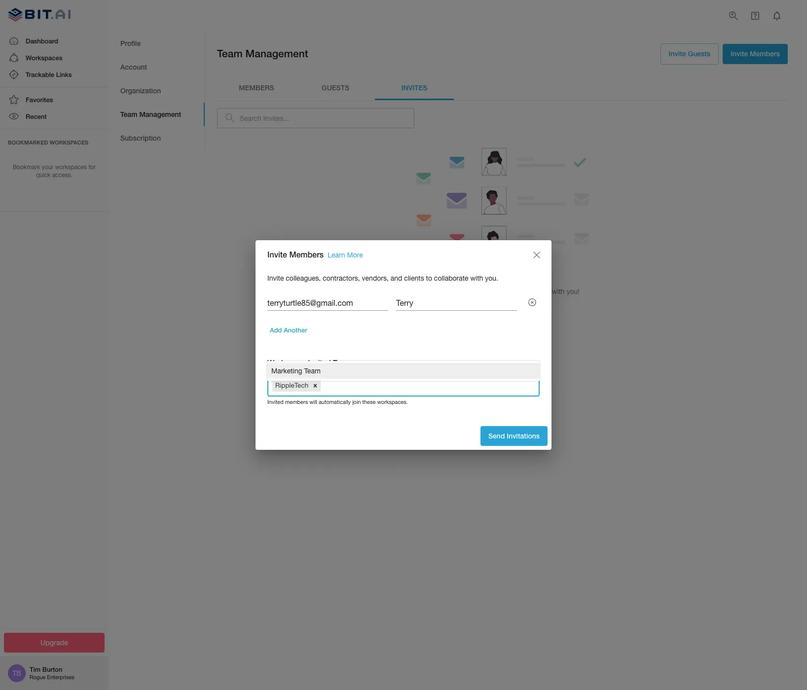 Task type: describe. For each thing, give the bounding box(es) containing it.
subscription
[[120, 134, 161, 142]]

account
[[120, 63, 147, 71]]

favorites
[[26, 96, 53, 104]]

with inside invite members dialog
[[471, 274, 483, 282]]

account link
[[109, 55, 205, 79]]

members inside dialog
[[285, 399, 308, 405]]

Email Address text field
[[267, 295, 388, 311]]

1 vertical spatial collaborate
[[516, 288, 550, 295]]

more inside the invite members learn more
[[347, 251, 363, 259]]

invite for invite members learn more
[[267, 250, 287, 259]]

invites
[[402, 84, 428, 92]]

trackable
[[26, 71, 54, 78]]

upgrade
[[40, 638, 68, 647]]

recent
[[26, 113, 47, 121]]

0 vertical spatial members
[[477, 288, 506, 295]]

1 horizontal spatial more
[[504, 310, 521, 318]]

invite members
[[731, 49, 780, 58]]

invite members dialog
[[256, 240, 552, 450]]

members for invite members learn more
[[289, 250, 324, 259]]

add another
[[270, 326, 307, 334]]

workspaces
[[55, 164, 87, 171]]

profile
[[120, 39, 141, 47]]

burton
[[42, 666, 62, 674]]

invite colleagues, contractors, vendors, and clients to collaborate with you.
[[267, 274, 498, 282]]

workspaces
[[26, 54, 62, 62]]

another
[[284, 326, 307, 334]]

marketing
[[271, 367, 302, 375]]

team inside tab list
[[120, 110, 137, 118]]

no
[[471, 269, 481, 278]]

add
[[270, 326, 282, 334]]

bookmarked workspaces
[[8, 139, 88, 145]]

profile link
[[109, 32, 205, 55]]

these
[[362, 399, 376, 405]]

you!
[[567, 288, 580, 295]]

bookmark your workspaces for quick access.
[[13, 164, 96, 179]]

marketing team
[[271, 367, 321, 375]]

for
[[89, 164, 96, 171]]

invite for invite your team members to collaborate with you!
[[425, 288, 442, 295]]

send
[[489, 432, 505, 440]]

workspace
[[267, 358, 306, 367]]

found.
[[509, 269, 535, 278]]

0 horizontal spatial team management
[[120, 110, 181, 118]]

links
[[56, 71, 72, 78]]

invite guests
[[669, 49, 711, 58]]

guests
[[322, 84, 349, 92]]

team management link
[[109, 103, 205, 126]]

colleagues,
[[286, 274, 321, 282]]

invite members button
[[723, 44, 788, 64]]

trackable links button
[[0, 66, 109, 83]]

members
[[239, 84, 274, 92]]

send invitations button
[[481, 426, 548, 446]]

1 horizontal spatial learn more link
[[477, 305, 529, 325]]

learn more link inside invite members dialog
[[328, 251, 363, 259]]

rogue
[[30, 675, 45, 681]]

recent button
[[0, 108, 109, 125]]

members for invite members
[[750, 49, 780, 58]]

0 vertical spatial management
[[246, 47, 308, 60]]

members button
[[217, 76, 296, 100]]

to
[[333, 358, 341, 367]]

team
[[459, 288, 475, 295]]

0 horizontal spatial management
[[139, 110, 181, 118]]

trackable links
[[26, 71, 72, 78]]

1 vertical spatial invited
[[267, 399, 284, 405]]

learn inside the invite members learn more
[[328, 251, 345, 259]]

team inside invite members dialog
[[304, 367, 321, 375]]

invitations
[[507, 432, 540, 440]]



Task type: locate. For each thing, give the bounding box(es) containing it.
2 horizontal spatial team
[[304, 367, 321, 375]]

0 horizontal spatial your
[[42, 164, 53, 171]]

invite for invite members
[[731, 49, 748, 58]]

0 vertical spatial learn more link
[[328, 251, 363, 259]]

1 vertical spatial to
[[508, 288, 514, 295]]

invited left to
[[308, 358, 331, 367]]

1 horizontal spatial invited
[[308, 358, 331, 367]]

invite for invite guests
[[669, 49, 686, 58]]

1 vertical spatial learn
[[484, 310, 503, 318]]

tab list containing members
[[217, 76, 788, 100]]

0 horizontal spatial learn
[[328, 251, 345, 259]]

you.
[[485, 274, 498, 282]]

to inside invite members dialog
[[426, 274, 432, 282]]

vendors,
[[362, 274, 389, 282]]

collaborate inside invite members dialog
[[434, 274, 469, 282]]

with left you.
[[471, 274, 483, 282]]

learn more link down the invite your team members to collaborate with you!
[[477, 305, 529, 325]]

0 vertical spatial team management
[[217, 47, 308, 60]]

your for bookmark
[[42, 164, 53, 171]]

team up rippletech
[[304, 367, 321, 375]]

1 vertical spatial members
[[285, 399, 308, 405]]

invite for invite colleagues, contractors, vendors, and clients to collaborate with you.
[[267, 274, 284, 282]]

your for invite
[[444, 288, 457, 295]]

workspaces button
[[0, 49, 109, 66]]

0 horizontal spatial members
[[289, 250, 324, 259]]

add another button
[[267, 323, 310, 338]]

invites
[[483, 269, 507, 278]]

collaborate down found.
[[516, 288, 550, 295]]

learn more
[[484, 310, 521, 318]]

tim
[[30, 666, 41, 674]]

with
[[471, 274, 483, 282], [552, 288, 565, 295]]

your inside bookmark your workspaces for quick access.
[[42, 164, 53, 171]]

1 horizontal spatial management
[[246, 47, 308, 60]]

members
[[750, 49, 780, 58], [289, 250, 324, 259]]

invite left team
[[425, 288, 442, 295]]

1 vertical spatial management
[[139, 110, 181, 118]]

1 vertical spatial team management
[[120, 110, 181, 118]]

upgrade button
[[4, 633, 105, 653]]

no invites found.
[[471, 269, 535, 278]]

tim burton rogue enterprises
[[30, 666, 74, 681]]

invite inside 'button'
[[669, 49, 686, 58]]

team management down organization link
[[120, 110, 181, 118]]

1 vertical spatial your
[[444, 288, 457, 295]]

tab list
[[109, 32, 205, 150], [217, 76, 788, 100]]

1 vertical spatial with
[[552, 288, 565, 295]]

learn more link
[[328, 251, 363, 259], [477, 305, 529, 325]]

0 vertical spatial invited
[[308, 358, 331, 367]]

invite left "guests"
[[669, 49, 686, 58]]

0 horizontal spatial tab list
[[109, 32, 205, 150]]

0 horizontal spatial with
[[471, 274, 483, 282]]

members left will
[[285, 399, 308, 405]]

1 vertical spatial more
[[504, 310, 521, 318]]

management up members
[[246, 47, 308, 60]]

1 horizontal spatial members
[[750, 49, 780, 58]]

0 vertical spatial your
[[42, 164, 53, 171]]

bookmarked
[[8, 139, 48, 145]]

members down you.
[[477, 288, 506, 295]]

your
[[42, 164, 53, 171], [444, 288, 457, 295]]

management down organization link
[[139, 110, 181, 118]]

0 vertical spatial collaborate
[[434, 274, 469, 282]]

0 vertical spatial learn
[[328, 251, 345, 259]]

enterprises
[[47, 675, 74, 681]]

0 vertical spatial team
[[217, 47, 243, 60]]

join
[[352, 399, 361, 405]]

1 vertical spatial members
[[289, 250, 324, 259]]

team management up members
[[217, 47, 308, 60]]

dashboard
[[26, 37, 58, 45]]

invite left colleagues,
[[267, 274, 284, 282]]

invite guests button
[[661, 43, 719, 64]]

and
[[391, 274, 402, 282]]

invites button
[[375, 76, 454, 100]]

0 horizontal spatial learn more link
[[328, 251, 363, 259]]

members inside dialog
[[289, 250, 324, 259]]

0 horizontal spatial members
[[285, 399, 308, 405]]

invite inside button
[[731, 49, 748, 58]]

1 horizontal spatial tab list
[[217, 76, 788, 100]]

0 vertical spatial more
[[347, 251, 363, 259]]

learn
[[328, 251, 345, 259], [484, 310, 503, 318]]

invited members will automatically join these workspaces.
[[267, 399, 408, 405]]

clients
[[404, 274, 424, 282]]

1 horizontal spatial collaborate
[[516, 288, 550, 295]]

1 horizontal spatial to
[[508, 288, 514, 295]]

organization link
[[109, 79, 205, 103]]

1 vertical spatial team
[[120, 110, 137, 118]]

more down the invite your team members to collaborate with you!
[[504, 310, 521, 318]]

0 horizontal spatial team
[[120, 110, 137, 118]]

invite your team members to collaborate with you!
[[425, 288, 580, 295]]

invite up colleagues,
[[267, 250, 287, 259]]

will
[[310, 399, 317, 405]]

guests
[[688, 49, 711, 58]]

automatically
[[319, 399, 351, 405]]

quick
[[36, 172, 51, 179]]

workspace invited to
[[267, 358, 341, 367]]

0 horizontal spatial invited
[[267, 399, 284, 405]]

invite
[[669, 49, 686, 58], [731, 49, 748, 58], [267, 250, 287, 259], [267, 274, 284, 282], [425, 288, 442, 295]]

to down the 'no invites found.'
[[508, 288, 514, 295]]

collaborate up team
[[434, 274, 469, 282]]

members
[[477, 288, 506, 295], [285, 399, 308, 405]]

workspaces
[[50, 139, 88, 145]]

collaborate
[[434, 274, 469, 282], [516, 288, 550, 295]]

1 horizontal spatial team management
[[217, 47, 308, 60]]

team up members
[[217, 47, 243, 60]]

access.
[[52, 172, 72, 179]]

more up contractors, in the top left of the page
[[347, 251, 363, 259]]

bookmark
[[13, 164, 40, 171]]

invited
[[308, 358, 331, 367], [267, 399, 284, 405]]

Name (optional) text field
[[396, 295, 517, 311]]

tb
[[12, 670, 21, 678]]

0 horizontal spatial collaborate
[[434, 274, 469, 282]]

rippletech
[[275, 382, 309, 390]]

your up quick
[[42, 164, 53, 171]]

tab list containing profile
[[109, 32, 205, 150]]

workspaces.
[[377, 399, 408, 405]]

1 horizontal spatial members
[[477, 288, 506, 295]]

to right 'clients' at the right top of page
[[426, 274, 432, 282]]

0 vertical spatial members
[[750, 49, 780, 58]]

1 horizontal spatial with
[[552, 288, 565, 295]]

0 vertical spatial to
[[426, 274, 432, 282]]

0 vertical spatial with
[[471, 274, 483, 282]]

dashboard button
[[0, 32, 109, 49]]

0 horizontal spatial more
[[347, 251, 363, 259]]

with left you!
[[552, 288, 565, 295]]

management
[[246, 47, 308, 60], [139, 110, 181, 118]]

Search Invites... search field
[[240, 108, 415, 128]]

invited down rippletech
[[267, 399, 284, 405]]

contractors,
[[323, 274, 360, 282]]

invite members learn more
[[267, 250, 363, 259]]

2 vertical spatial team
[[304, 367, 321, 375]]

your left team
[[444, 288, 457, 295]]

more
[[347, 251, 363, 259], [504, 310, 521, 318]]

1 horizontal spatial team
[[217, 47, 243, 60]]

1 vertical spatial learn more link
[[477, 305, 529, 325]]

subscription link
[[109, 126, 205, 150]]

invite right "guests"
[[731, 49, 748, 58]]

1 horizontal spatial your
[[444, 288, 457, 295]]

team management
[[217, 47, 308, 60], [120, 110, 181, 118]]

to
[[426, 274, 432, 282], [508, 288, 514, 295]]

0 horizontal spatial to
[[426, 274, 432, 282]]

team up subscription
[[120, 110, 137, 118]]

members inside button
[[750, 49, 780, 58]]

learn up contractors, in the top left of the page
[[328, 251, 345, 259]]

favorites button
[[0, 91, 109, 108]]

1 horizontal spatial learn
[[484, 310, 503, 318]]

guests button
[[296, 76, 375, 100]]

organization
[[120, 86, 161, 95]]

send invitations
[[489, 432, 540, 440]]

learn down the invite your team members to collaborate with you!
[[484, 310, 503, 318]]

learn more link up contractors, in the top left of the page
[[328, 251, 363, 259]]

team
[[217, 47, 243, 60], [120, 110, 137, 118], [304, 367, 321, 375]]



Task type: vqa. For each thing, say whether or not it's contained in the screenshot.
$15/mo
no



